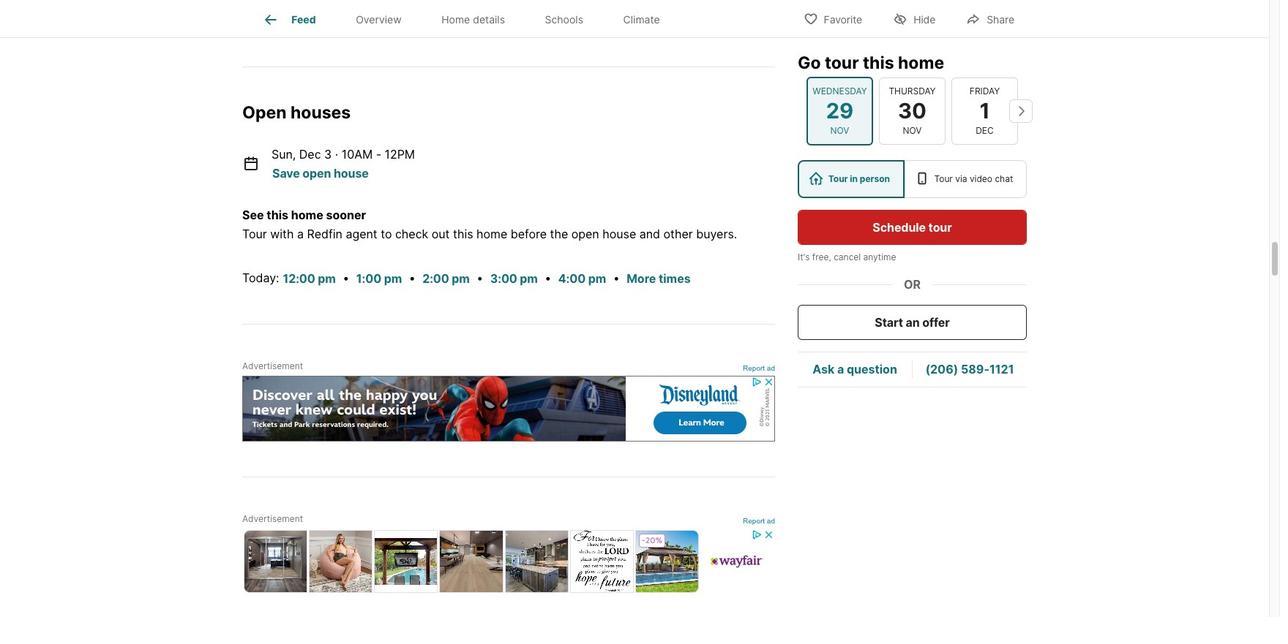Task type: describe. For each thing, give the bounding box(es) containing it.
house inside sun, dec 3 · 10am - 12pm save open house
[[334, 166, 369, 180]]

hide
[[914, 13, 936, 25]]

start an offer
[[875, 315, 950, 330]]

favorite
[[824, 13, 862, 25]]

4 pm from the left
[[520, 272, 538, 286]]

29
[[826, 98, 854, 124]]

schedule
[[873, 220, 926, 235]]

home details
[[442, 13, 505, 26]]

4 • from the left
[[545, 270, 551, 285]]

an
[[906, 315, 920, 330]]

3 • from the left
[[477, 270, 483, 285]]

report ad for second report ad button
[[743, 518, 775, 526]]

wednesday 29 nov
[[813, 85, 867, 136]]

wednesday
[[813, 85, 867, 96]]

ask
[[813, 363, 835, 377]]

house inside see this home sooner tour with a redfin agent to check out this home before the open house and other buyers.
[[603, 227, 636, 241]]

2:00
[[422, 272, 449, 286]]

redfin
[[307, 227, 342, 241]]

more
[[627, 272, 656, 286]]

to
[[381, 227, 392, 241]]

next image
[[1009, 99, 1033, 123]]

start
[[875, 315, 903, 330]]

video
[[970, 173, 993, 184]]

thursday 30 nov
[[889, 85, 936, 136]]

see this home sooner tour with a redfin agent to check out this home before the open house and other buyers.
[[242, 208, 737, 241]]

or
[[904, 277, 921, 292]]

ask a question
[[813, 363, 897, 377]]

free,
[[812, 252, 831, 263]]

ad region for second report ad button
[[242, 529, 775, 595]]

2 • from the left
[[409, 270, 416, 285]]

1121
[[989, 363, 1014, 377]]

it's
[[798, 252, 810, 263]]

tour in person option
[[798, 160, 905, 198]]

schedule tour
[[873, 220, 952, 235]]

3-
[[351, 15, 364, 30]]

3:00
[[490, 272, 517, 286]]

tour via video chat option
[[905, 160, 1027, 198]]

buyers.
[[696, 227, 737, 241]]

open inside sun, dec 3 · 10am - 12pm save open house
[[303, 166, 331, 180]]

times
[[659, 272, 691, 286]]

it's free, cancel anytime
[[798, 252, 896, 263]]

589-
[[961, 363, 990, 377]]

1 report ad button from the top
[[743, 365, 775, 376]]

advertisement for second report ad button from the bottom
[[242, 361, 303, 372]]

sooner
[[326, 208, 366, 222]]

ships
[[305, 15, 335, 30]]

4:00
[[558, 272, 586, 286]]

3
[[324, 147, 332, 162]]

climate
[[623, 13, 660, 26]]

tour via video chat
[[934, 173, 1013, 184]]

open
[[242, 103, 287, 123]]

report for second report ad button
[[743, 518, 765, 526]]

1
[[980, 98, 990, 124]]

1 • from the left
[[343, 270, 349, 285]]

4
[[364, 15, 372, 30]]

share button
[[954, 3, 1027, 33]]

chat
[[995, 173, 1013, 184]]

home details tab
[[422, 2, 525, 37]]

12pm
[[385, 147, 415, 162]]

today: 12:00 pm • 1:00 pm • 2:00 pm • 3:00 pm • 4:00 pm • more times
[[242, 270, 691, 286]]

1 pm from the left
[[318, 272, 336, 286]]

see
[[242, 208, 264, 222]]

schools tab
[[525, 2, 603, 37]]

the
[[550, 227, 568, 241]]

-
[[376, 147, 381, 162]]

10am
[[342, 147, 373, 162]]

0 vertical spatial home
[[898, 53, 944, 73]]

5 pm from the left
[[588, 272, 606, 286]]

save
[[272, 166, 300, 180]]

favorite button
[[791, 3, 875, 33]]

share
[[987, 13, 1014, 25]]

12:00
[[283, 272, 315, 286]]

open inside see this home sooner tour with a redfin agent to check out this home before the open house and other buyers.
[[571, 227, 599, 241]]

4:00 pm button
[[558, 269, 607, 289]]

dec inside friday 1 dec
[[976, 125, 994, 136]]

tour inside see this home sooner tour with a redfin agent to check out this home before the open house and other buyers.
[[242, 227, 267, 241]]

other
[[664, 227, 693, 241]]

more times link
[[627, 272, 691, 286]]

tab list containing feed
[[242, 0, 692, 37]]

feed
[[292, 13, 316, 26]]

0 horizontal spatial this
[[267, 208, 288, 222]]

in inside shop now. ships in 3-4 days link
[[339, 15, 348, 30]]

thursday
[[889, 85, 936, 96]]

nov for 29
[[830, 125, 849, 136]]

out
[[432, 227, 450, 241]]

question
[[847, 363, 897, 377]]

tour for go
[[825, 53, 859, 73]]

overview tab
[[336, 2, 422, 37]]



Task type: locate. For each thing, give the bounding box(es) containing it.
3 pm from the left
[[452, 272, 470, 286]]

ad region for second report ad button from the bottom
[[242, 376, 775, 442]]

1 horizontal spatial this
[[453, 227, 473, 241]]

tour left via
[[934, 173, 953, 184]]

5 • from the left
[[613, 270, 620, 285]]

shop now. ships in 3-4 days link
[[242, 14, 784, 32]]

tour left person
[[828, 173, 848, 184]]

today:
[[242, 270, 279, 285]]

report ad for second report ad button from the bottom
[[743, 365, 775, 373]]

0 horizontal spatial in
[[339, 15, 348, 30]]

1 report from the top
[[743, 365, 765, 373]]

0 horizontal spatial home
[[291, 208, 323, 222]]

2 vertical spatial home
[[477, 227, 507, 241]]

go
[[798, 53, 821, 73]]

tour up the wednesday
[[825, 53, 859, 73]]

• left more
[[613, 270, 620, 285]]

days
[[375, 15, 403, 30]]

1 vertical spatial this
[[267, 208, 288, 222]]

tour inside option
[[934, 173, 953, 184]]

check
[[395, 227, 428, 241]]

in inside tour in person 'option'
[[850, 173, 858, 184]]

1 ad region from the top
[[242, 376, 775, 442]]

0 vertical spatial tour
[[825, 53, 859, 73]]

save open house button
[[272, 164, 369, 183]]

details
[[473, 13, 505, 26]]

2 horizontal spatial this
[[863, 53, 894, 73]]

open down 3
[[303, 166, 331, 180]]

1 horizontal spatial dec
[[976, 125, 994, 136]]

schools
[[545, 13, 583, 26]]

0 horizontal spatial open
[[303, 166, 331, 180]]

this up thursday
[[863, 53, 894, 73]]

1:00
[[356, 272, 381, 286]]

0 vertical spatial a
[[297, 227, 304, 241]]

0 horizontal spatial dec
[[299, 147, 321, 162]]

tour down 'see'
[[242, 227, 267, 241]]

2 horizontal spatial tour
[[934, 173, 953, 184]]

3:00 pm button
[[489, 269, 539, 289]]

pm right 2:00
[[452, 272, 470, 286]]

1 vertical spatial ad
[[767, 518, 775, 526]]

report for second report ad button from the bottom
[[743, 365, 765, 373]]

1 vertical spatial tour
[[929, 220, 952, 235]]

climate tab
[[603, 2, 680, 37]]

before
[[511, 227, 547, 241]]

tour
[[825, 53, 859, 73], [929, 220, 952, 235]]

in left the 3-
[[339, 15, 348, 30]]

dec
[[976, 125, 994, 136], [299, 147, 321, 162]]

offer
[[922, 315, 950, 330]]

1 vertical spatial house
[[603, 227, 636, 241]]

1 horizontal spatial open
[[571, 227, 599, 241]]

• left 4:00
[[545, 270, 551, 285]]

tour for tour via video chat
[[934, 173, 953, 184]]

with
[[270, 227, 294, 241]]

tour for tour in person
[[828, 173, 848, 184]]

30
[[898, 98, 927, 124]]

this up with
[[267, 208, 288, 222]]

nov down 29
[[830, 125, 849, 136]]

1:00 pm button
[[356, 269, 403, 289]]

1 horizontal spatial tour
[[929, 220, 952, 235]]

list box
[[798, 160, 1027, 198]]

anytime
[[863, 252, 896, 263]]

0 vertical spatial house
[[334, 166, 369, 180]]

a
[[297, 227, 304, 241], [837, 363, 844, 377]]

2 vertical spatial this
[[453, 227, 473, 241]]

2 pm from the left
[[384, 272, 402, 286]]

house
[[334, 166, 369, 180], [603, 227, 636, 241]]

• left 2:00
[[409, 270, 416, 285]]

tour for schedule
[[929, 220, 952, 235]]

1 vertical spatial in
[[850, 173, 858, 184]]

sun,
[[272, 147, 296, 162]]

0 vertical spatial this
[[863, 53, 894, 73]]

0 horizontal spatial nov
[[830, 125, 849, 136]]

house left 'and'
[[603, 227, 636, 241]]

advertisement
[[242, 361, 303, 372], [242, 514, 303, 525]]

home
[[442, 13, 470, 26]]

tour inside button
[[929, 220, 952, 235]]

1 vertical spatial ad region
[[242, 529, 775, 595]]

• left 1:00
[[343, 270, 349, 285]]

(206) 589-1121 link
[[926, 363, 1014, 377]]

ask a question link
[[813, 363, 897, 377]]

1 nov from the left
[[830, 125, 849, 136]]

0 vertical spatial report
[[743, 365, 765, 373]]

home
[[898, 53, 944, 73], [291, 208, 323, 222], [477, 227, 507, 241]]

1 vertical spatial report ad button
[[743, 518, 775, 529]]

0 horizontal spatial a
[[297, 227, 304, 241]]

pm
[[318, 272, 336, 286], [384, 272, 402, 286], [452, 272, 470, 286], [520, 272, 538, 286], [588, 272, 606, 286]]

pm right 3:00
[[520, 272, 538, 286]]

home up thursday
[[898, 53, 944, 73]]

tour right 'schedule'
[[929, 220, 952, 235]]

cancel
[[834, 252, 861, 263]]

agent
[[346, 227, 377, 241]]

tour inside 'option'
[[828, 173, 848, 184]]

• left 3:00
[[477, 270, 483, 285]]

1 vertical spatial dec
[[299, 147, 321, 162]]

0 vertical spatial in
[[339, 15, 348, 30]]

overview
[[356, 13, 402, 26]]

(206) 589-1121
[[926, 363, 1014, 377]]

a right with
[[297, 227, 304, 241]]

0 vertical spatial report ad button
[[743, 365, 775, 376]]

2 nov from the left
[[903, 125, 922, 136]]

1 ad from the top
[[767, 365, 775, 373]]

(206)
[[926, 363, 958, 377]]

2 advertisement from the top
[[242, 514, 303, 525]]

tour in person
[[828, 173, 890, 184]]

tab list
[[242, 0, 692, 37]]

houses
[[291, 103, 351, 123]]

0 vertical spatial open
[[303, 166, 331, 180]]

pm right 12:00 at the left of the page
[[318, 272, 336, 286]]

a inside see this home sooner tour with a redfin agent to check out this home before the open house and other buyers.
[[297, 227, 304, 241]]

open right the on the top left of the page
[[571, 227, 599, 241]]

2 horizontal spatial home
[[898, 53, 944, 73]]

pm right 1:00
[[384, 272, 402, 286]]

friday
[[970, 85, 1000, 96]]

open houses
[[242, 103, 351, 123]]

in
[[339, 15, 348, 30], [850, 173, 858, 184]]

nov for 30
[[903, 125, 922, 136]]

1 horizontal spatial home
[[477, 227, 507, 241]]

now.
[[274, 15, 302, 30]]

and
[[639, 227, 660, 241]]

1 horizontal spatial a
[[837, 363, 844, 377]]

2 report ad from the top
[[743, 518, 775, 526]]

0 vertical spatial ad region
[[242, 376, 775, 442]]

1 vertical spatial report
[[743, 518, 765, 526]]

2 report ad button from the top
[[743, 518, 775, 529]]

1 horizontal spatial in
[[850, 173, 858, 184]]

home left before
[[477, 227, 507, 241]]

in left person
[[850, 173, 858, 184]]

0 vertical spatial ad
[[767, 365, 775, 373]]

hide button
[[881, 3, 948, 33]]

sun, dec 3 · 10am - 12pm save open house
[[272, 147, 415, 180]]

0 horizontal spatial tour
[[825, 53, 859, 73]]

via
[[955, 173, 967, 184]]

0 horizontal spatial house
[[334, 166, 369, 180]]

2 ad from the top
[[767, 518, 775, 526]]

nov down 30
[[903, 125, 922, 136]]

·
[[335, 147, 338, 162]]

this right out
[[453, 227, 473, 241]]

1 vertical spatial report ad
[[743, 518, 775, 526]]

1 report ad from the top
[[743, 365, 775, 373]]

a right ask
[[837, 363, 844, 377]]

person
[[860, 173, 890, 184]]

0 horizontal spatial tour
[[242, 227, 267, 241]]

1 vertical spatial home
[[291, 208, 323, 222]]

shop
[[242, 15, 271, 30]]

None button
[[807, 77, 873, 146], [879, 77, 946, 145], [952, 77, 1018, 145], [807, 77, 873, 146], [879, 77, 946, 145], [952, 77, 1018, 145]]

1 horizontal spatial nov
[[903, 125, 922, 136]]

feed link
[[262, 11, 316, 29]]

report
[[743, 365, 765, 373], [743, 518, 765, 526]]

dec inside sun, dec 3 · 10am - 12pm save open house
[[299, 147, 321, 162]]

1 vertical spatial open
[[571, 227, 599, 241]]

home up redfin at the top left of page
[[291, 208, 323, 222]]

ad region
[[242, 376, 775, 442], [242, 529, 775, 595]]

list box containing tour in person
[[798, 160, 1027, 198]]

go tour this home
[[798, 53, 944, 73]]

report ad
[[743, 365, 775, 373], [743, 518, 775, 526]]

schedule tour button
[[798, 210, 1027, 245]]

advertisement for second report ad button
[[242, 514, 303, 525]]

friday 1 dec
[[970, 85, 1000, 136]]

1 horizontal spatial house
[[603, 227, 636, 241]]

nov
[[830, 125, 849, 136], [903, 125, 922, 136]]

0 vertical spatial report ad
[[743, 365, 775, 373]]

ad
[[767, 365, 775, 373], [767, 518, 775, 526]]

this
[[863, 53, 894, 73], [267, 208, 288, 222], [453, 227, 473, 241]]

house down 10am
[[334, 166, 369, 180]]

ad for second report ad button from the bottom
[[767, 365, 775, 373]]

1 vertical spatial advertisement
[[242, 514, 303, 525]]

pm right 4:00
[[588, 272, 606, 286]]

1 horizontal spatial tour
[[828, 173, 848, 184]]

0 vertical spatial advertisement
[[242, 361, 303, 372]]

1 vertical spatial a
[[837, 363, 844, 377]]

ad for second report ad button
[[767, 518, 775, 526]]

12:00 pm button
[[282, 269, 337, 289]]

dec down 1 on the right top of page
[[976, 125, 994, 136]]

nov inside thursday 30 nov
[[903, 125, 922, 136]]

shop now. ships in 3-4 days
[[242, 15, 403, 30]]

2 report from the top
[[743, 518, 765, 526]]

0 vertical spatial dec
[[976, 125, 994, 136]]

tour
[[828, 173, 848, 184], [934, 173, 953, 184], [242, 227, 267, 241]]

2:00 pm button
[[422, 269, 470, 289]]

start an offer button
[[798, 305, 1027, 340]]

2 ad region from the top
[[242, 529, 775, 595]]

dec left 3
[[299, 147, 321, 162]]

1 advertisement from the top
[[242, 361, 303, 372]]

open
[[303, 166, 331, 180], [571, 227, 599, 241]]

nov inside wednesday 29 nov
[[830, 125, 849, 136]]



Task type: vqa. For each thing, say whether or not it's contained in the screenshot.
Google
no



